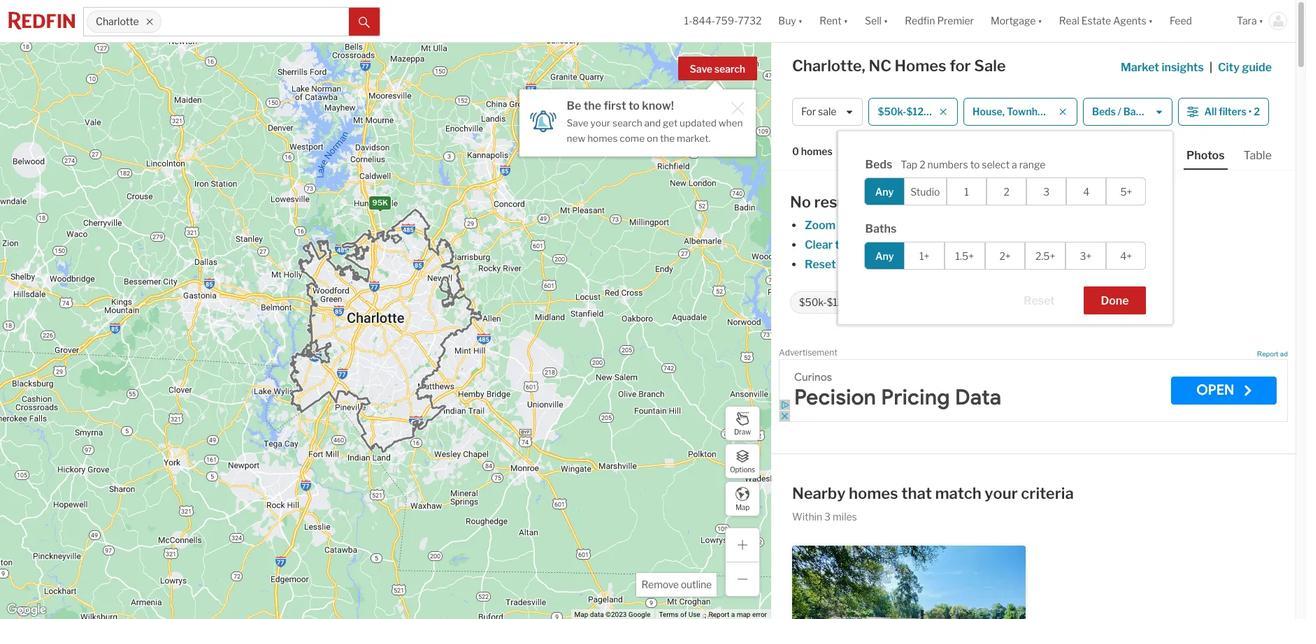 Task type: vqa. For each thing, say whether or not it's contained in the screenshot.
the right HRS
no



Task type: describe. For each thing, give the bounding box(es) containing it.
table
[[1244, 149, 1272, 162]]

tap
[[901, 159, 918, 171]]

market insights link
[[1121, 45, 1204, 76]]

1+
[[920, 250, 930, 262]]

reset button
[[1007, 287, 1073, 315]]

be the first to know!
[[567, 99, 674, 113]]

nearby homes that match your criteria
[[793, 485, 1074, 503]]

report for report ad
[[1258, 350, 1279, 358]]

charlotte
[[96, 16, 139, 28]]

clear the map boundary button
[[804, 239, 931, 252]]

no
[[790, 193, 811, 211]]

1 vertical spatial baths
[[866, 222, 897, 236]]

range
[[1020, 159, 1046, 171]]

save search button
[[678, 57, 758, 80]]

homes inside save your search and get updated when new homes come on the market.
[[588, 133, 618, 144]]

any for 1+
[[876, 250, 894, 262]]

2.5+ radio
[[1026, 242, 1066, 270]]

dialog containing beds
[[839, 132, 1173, 325]]

beds for beds / baths
[[1093, 106, 1116, 118]]

market insights | city guide
[[1121, 61, 1272, 74]]

know!
[[642, 99, 674, 113]]

or
[[887, 258, 898, 271]]

to for know!
[[629, 99, 640, 113]]

2+ radio
[[985, 242, 1026, 270]]

beds / baths button
[[1083, 98, 1173, 126]]

to inside the zoom out clear the map boundary reset all filters or remove one of your filters below to see more homes
[[1070, 258, 1081, 271]]

filters inside button
[[1219, 106, 1247, 118]]

homes right 0
[[801, 146, 833, 158]]

get
[[663, 118, 678, 129]]

1 vertical spatial 2
[[920, 159, 926, 171]]

▾ for tara ▾
[[1259, 15, 1264, 27]]

area
[[915, 193, 948, 211]]

that
[[902, 485, 932, 503]]

done button
[[1084, 287, 1147, 315]]

rent ▾ button
[[811, 0, 857, 42]]

premier
[[938, 15, 974, 27]]

criteria
[[1021, 485, 1074, 503]]

when
[[719, 118, 743, 129]]

buy ▾
[[779, 15, 803, 27]]

error
[[753, 611, 767, 619]]

0 horizontal spatial 3
[[825, 511, 831, 523]]

report ad button
[[1258, 350, 1288, 361]]

select
[[982, 159, 1010, 171]]

within 3 miles
[[793, 511, 857, 523]]

real estate agents ▾
[[1060, 15, 1153, 27]]

insights
[[1162, 61, 1204, 74]]

this
[[885, 193, 912, 211]]

report for report a map error
[[709, 611, 730, 619]]

1 checkbox
[[947, 178, 987, 206]]

4
[[1084, 186, 1090, 198]]

draw button
[[725, 406, 760, 441]]

1 vertical spatial $50k-$125k
[[799, 297, 856, 309]]

0
[[793, 146, 799, 158]]

1-
[[684, 15, 693, 27]]

be the first to know! dialog
[[519, 81, 756, 156]]

1+ radio
[[905, 242, 945, 270]]

3+
[[1080, 250, 1092, 262]]

844-
[[693, 15, 716, 27]]

buy ▾ button
[[770, 0, 811, 42]]

terms of use link
[[659, 611, 701, 619]]

redfin premier button
[[897, 0, 983, 42]]

1.5+ radio
[[945, 242, 985, 270]]

within
[[793, 511, 823, 523]]

2.5+
[[1036, 250, 1056, 262]]

advertisement
[[779, 348, 838, 358]]

outline
[[681, 579, 712, 591]]

guide
[[1243, 61, 1272, 74]]

ad
[[1281, 350, 1288, 358]]

1 vertical spatial map
[[737, 611, 751, 619]]

1
[[965, 186, 969, 198]]

any for studio
[[876, 186, 894, 198]]

1.5+
[[956, 250, 974, 262]]

data
[[590, 611, 604, 619]]

google
[[629, 611, 651, 619]]

0 horizontal spatial the
[[584, 99, 602, 113]]

rent
[[820, 15, 842, 27]]

clear
[[805, 239, 833, 252]]

map region
[[0, 0, 904, 620]]

estate
[[1082, 15, 1112, 27]]

•
[[1249, 106, 1252, 118]]

1 vertical spatial $50k-
[[799, 297, 827, 309]]

beds / baths
[[1093, 106, 1151, 118]]

sell ▾ button
[[857, 0, 897, 42]]

redfin
[[905, 15, 936, 27]]

studio
[[911, 186, 940, 198]]

reset all filters button
[[804, 258, 884, 271]]

city guide link
[[1218, 59, 1275, 76]]

baths inside button
[[1124, 106, 1151, 118]]

4+ radio
[[1106, 242, 1147, 270]]

map button
[[725, 482, 760, 517]]

2 inside checkbox
[[1004, 186, 1010, 198]]

in
[[868, 193, 881, 211]]

real
[[1060, 15, 1080, 27]]

4+
[[1121, 250, 1132, 262]]

numbers
[[928, 159, 969, 171]]

2 checkbox
[[987, 178, 1027, 206]]

/
[[1118, 106, 1122, 118]]

tara
[[1237, 15, 1257, 27]]

all
[[1205, 106, 1217, 118]]

2 inside button
[[1254, 106, 1260, 118]]

out
[[838, 219, 856, 232]]

a inside dialog
[[1012, 159, 1018, 171]]

market.
[[677, 133, 711, 144]]

options
[[730, 465, 755, 474]]

5+
[[1121, 186, 1133, 198]]

house,
[[973, 106, 1005, 118]]

rent ▾
[[820, 15, 849, 27]]

sale
[[818, 106, 837, 118]]

sell
[[865, 15, 882, 27]]

map for map data ©2023 google
[[575, 611, 588, 619]]

homes inside the zoom out clear the map boundary reset all filters or remove one of your filters below to see more homes
[[1134, 258, 1170, 271]]

other
[[1065, 106, 1092, 118]]

3 inside checkbox
[[1044, 186, 1050, 198]]

for
[[802, 106, 816, 118]]

3+ radio
[[1066, 242, 1106, 270]]

0 homes
[[793, 146, 833, 158]]

map inside the zoom out clear the map boundary reset all filters or remove one of your filters below to see more homes
[[855, 239, 878, 252]]

the inside the zoom out clear the map boundary reset all filters or remove one of your filters below to see more homes
[[835, 239, 853, 252]]

draw
[[734, 428, 751, 436]]

all filters • 2
[[1205, 106, 1260, 118]]

save for save your search and get updated when new homes come on the market.
[[567, 118, 589, 129]]



Task type: locate. For each thing, give the bounding box(es) containing it.
report inside 'button'
[[1258, 350, 1279, 358]]

0 vertical spatial a
[[1012, 159, 1018, 171]]

2 horizontal spatial to
[[1070, 258, 1081, 271]]

map inside button
[[736, 503, 750, 512]]

1 vertical spatial any
[[876, 250, 894, 262]]

0 horizontal spatial search
[[613, 118, 643, 129]]

map data ©2023 google
[[575, 611, 651, 619]]

$125k down "all"
[[827, 297, 856, 309]]

0 vertical spatial the
[[584, 99, 602, 113]]

come
[[620, 133, 645, 144]]

house, townhouse, other button
[[964, 98, 1092, 126]]

map
[[855, 239, 878, 252], [737, 611, 751, 619]]

new
[[567, 133, 586, 144]]

a left the range
[[1012, 159, 1018, 171]]

1 vertical spatial reset
[[1024, 294, 1055, 308]]

$125k left remove $50k-$125k icon at the right top of page
[[907, 106, 936, 118]]

and
[[645, 118, 661, 129]]

remove
[[900, 258, 940, 271]]

5+ checkbox
[[1107, 178, 1147, 206]]

0 horizontal spatial $125k
[[827, 297, 856, 309]]

2 right •
[[1254, 106, 1260, 118]]

results
[[814, 193, 865, 211]]

0 vertical spatial any
[[876, 186, 894, 198]]

remove charlotte image
[[146, 17, 154, 26]]

0 horizontal spatial report
[[709, 611, 730, 619]]

map left error
[[737, 611, 751, 619]]

the inside save your search and get updated when new homes come on the market.
[[660, 133, 675, 144]]

2+
[[1000, 250, 1011, 262]]

beds
[[1093, 106, 1116, 118], [866, 158, 893, 171]]

▾ inside 'link'
[[1149, 15, 1153, 27]]

1 horizontal spatial map
[[855, 239, 878, 252]]

2 vertical spatial your
[[985, 485, 1018, 503]]

remove outline button
[[637, 574, 717, 597]]

feed button
[[1162, 0, 1229, 42]]

homes
[[895, 57, 947, 75]]

filters
[[1219, 106, 1247, 118], [853, 258, 884, 271], [1003, 258, 1034, 271]]

any inside radio
[[876, 250, 894, 262]]

1 vertical spatial a
[[731, 611, 735, 619]]

ad region
[[779, 359, 1288, 422]]

2 horizontal spatial 2
[[1254, 106, 1260, 118]]

search
[[715, 63, 746, 75], [613, 118, 643, 129]]

3 left the miles
[[825, 511, 831, 523]]

below
[[1036, 258, 1067, 271]]

▾
[[799, 15, 803, 27], [844, 15, 849, 27], [884, 15, 889, 27], [1038, 15, 1043, 27], [1149, 15, 1153, 27], [1259, 15, 1264, 27]]

1 horizontal spatial a
[[1012, 159, 1018, 171]]

the right be
[[584, 99, 602, 113]]

0 horizontal spatial a
[[731, 611, 735, 619]]

0 vertical spatial option group
[[865, 178, 1147, 206]]

2 vertical spatial to
[[1070, 258, 1081, 271]]

3 down the range
[[1044, 186, 1050, 198]]

rent ▾ button
[[820, 0, 849, 42]]

save up 'new'
[[567, 118, 589, 129]]

$50k-$125k inside button
[[878, 106, 936, 118]]

0 vertical spatial reset
[[805, 258, 836, 271]]

google image
[[3, 602, 50, 620]]

$125k
[[907, 106, 936, 118], [827, 297, 856, 309]]

map left data
[[575, 611, 588, 619]]

0 vertical spatial $50k-
[[878, 106, 907, 118]]

mortgage ▾ button
[[983, 0, 1051, 42]]

save inside button
[[690, 63, 713, 75]]

None search field
[[162, 8, 349, 36]]

dialog
[[839, 132, 1173, 325]]

reset down 'clear'
[[805, 258, 836, 271]]

0 vertical spatial your
[[591, 118, 611, 129]]

1 vertical spatial save
[[567, 118, 589, 129]]

Any checkbox
[[865, 178, 905, 206]]

search inside the save search button
[[715, 63, 746, 75]]

remove $50k-$125k image
[[939, 108, 948, 116]]

report
[[1258, 350, 1279, 358], [709, 611, 730, 619]]

1 any from the top
[[876, 186, 894, 198]]

homes up the miles
[[849, 485, 899, 503]]

1 vertical spatial $125k
[[827, 297, 856, 309]]

0 horizontal spatial filters
[[853, 258, 884, 271]]

sale
[[975, 57, 1006, 75]]

1 vertical spatial search
[[613, 118, 643, 129]]

0 horizontal spatial $50k-
[[799, 297, 827, 309]]

remove house, townhouse, other image
[[1059, 108, 1067, 116]]

95k
[[372, 198, 388, 207]]

all
[[838, 258, 850, 271]]

1 horizontal spatial $50k-
[[878, 106, 907, 118]]

2 horizontal spatial filters
[[1219, 106, 1247, 118]]

baths right /
[[1124, 106, 1151, 118]]

0 horizontal spatial save
[[567, 118, 589, 129]]

photos
[[1187, 149, 1225, 162]]

0 horizontal spatial map
[[575, 611, 588, 619]]

0 vertical spatial 3
[[1044, 186, 1050, 198]]

mortgage ▾
[[991, 15, 1043, 27]]

save inside save your search and get updated when new homes come on the market.
[[567, 118, 589, 129]]

option group
[[865, 178, 1147, 206], [865, 242, 1147, 270]]

of left use
[[681, 611, 687, 619]]

0 vertical spatial $125k
[[907, 106, 936, 118]]

$50k- down reset all filters button
[[799, 297, 827, 309]]

terms
[[659, 611, 679, 619]]

5 ▾ from the left
[[1149, 15, 1153, 27]]

boundary
[[881, 239, 930, 252]]

▾ right agents
[[1149, 15, 1153, 27]]

photo of 13014 central ave, huntersville, nc 28078 image
[[793, 546, 1026, 620]]

reset inside button
[[1024, 294, 1055, 308]]

0 horizontal spatial beds
[[866, 158, 893, 171]]

2 vertical spatial the
[[835, 239, 853, 252]]

1 vertical spatial beds
[[866, 158, 893, 171]]

buy
[[779, 15, 796, 27]]

▾ for sell ▾
[[884, 15, 889, 27]]

zoom out button
[[804, 219, 857, 232]]

0 horizontal spatial $50k-$125k
[[799, 297, 856, 309]]

1 horizontal spatial baths
[[1124, 106, 1151, 118]]

2 right tap
[[920, 159, 926, 171]]

0 vertical spatial 2
[[1254, 106, 1260, 118]]

1 horizontal spatial map
[[736, 503, 750, 512]]

zoom out clear the map boundary reset all filters or remove one of your filters below to see more homes
[[805, 219, 1170, 271]]

1 horizontal spatial $50k-$125k
[[878, 106, 936, 118]]

3 checkbox
[[1027, 178, 1067, 206]]

homes right 4+
[[1134, 258, 1170, 271]]

done
[[1101, 294, 1129, 308]]

save down 844-
[[690, 63, 713, 75]]

0 vertical spatial search
[[715, 63, 746, 75]]

photos button
[[1184, 148, 1241, 170]]

sell ▾ button
[[865, 0, 889, 42]]

1 vertical spatial your
[[977, 258, 1001, 271]]

your down first
[[591, 118, 611, 129]]

reset inside the zoom out clear the map boundary reset all filters or remove one of your filters below to see more homes
[[805, 258, 836, 271]]

beds for beds
[[866, 158, 893, 171]]

1 vertical spatial option group
[[865, 242, 1147, 270]]

0 horizontal spatial baths
[[866, 222, 897, 236]]

$50k-$125k down "all"
[[799, 297, 856, 309]]

the up "all"
[[835, 239, 853, 252]]

search up come
[[613, 118, 643, 129]]

©2023
[[606, 611, 627, 619]]

0 vertical spatial beds
[[1093, 106, 1116, 118]]

report right use
[[709, 611, 730, 619]]

1 horizontal spatial report
[[1258, 350, 1279, 358]]

all filters • 2 button
[[1179, 98, 1270, 126]]

search down 759-
[[715, 63, 746, 75]]

$50k- down charlotte, nc homes for sale
[[878, 106, 907, 118]]

on
[[647, 133, 658, 144]]

to left select
[[971, 159, 980, 171]]

mortgage ▾ button
[[991, 0, 1043, 42]]

any
[[876, 186, 894, 198], [876, 250, 894, 262]]

your right 1.5+
[[977, 258, 1001, 271]]

0 vertical spatial map
[[855, 239, 878, 252]]

$50k-
[[878, 106, 907, 118], [799, 297, 827, 309]]

map down options
[[736, 503, 750, 512]]

real estate agents ▾ button
[[1051, 0, 1162, 42]]

report left ad
[[1258, 350, 1279, 358]]

4 ▾ from the left
[[1038, 15, 1043, 27]]

2 vertical spatial 2
[[1004, 186, 1010, 198]]

more
[[1104, 258, 1132, 271]]

homes
[[588, 133, 618, 144], [801, 146, 833, 158], [1134, 258, 1170, 271], [849, 485, 899, 503]]

7732
[[738, 15, 762, 27]]

the right on
[[660, 133, 675, 144]]

filters left •
[[1219, 106, 1247, 118]]

updated
[[680, 118, 717, 129]]

be
[[567, 99, 582, 113]]

1 vertical spatial to
[[971, 159, 980, 171]]

filters left 2.5+
[[1003, 258, 1034, 271]]

$50k- inside button
[[878, 106, 907, 118]]

2 down select
[[1004, 186, 1010, 198]]

your right match
[[985, 485, 1018, 503]]

▾ right tara
[[1259, 15, 1264, 27]]

beds inside dialog
[[866, 158, 893, 171]]

map for map
[[736, 503, 750, 512]]

for
[[950, 57, 971, 75]]

$125k inside button
[[907, 106, 936, 118]]

baths
[[1124, 106, 1151, 118], [866, 222, 897, 236]]

2 ▾ from the left
[[844, 15, 849, 27]]

1 horizontal spatial 2
[[1004, 186, 1010, 198]]

beds inside button
[[1093, 106, 1116, 118]]

0 horizontal spatial to
[[629, 99, 640, 113]]

beds up any option
[[866, 158, 893, 171]]

759-
[[716, 15, 738, 27]]

1 ▾ from the left
[[799, 15, 803, 27]]

0 vertical spatial $50k-$125k
[[878, 106, 936, 118]]

save your search and get updated when new homes come on the market.
[[567, 118, 743, 144]]

1 vertical spatial the
[[660, 133, 675, 144]]

report a map error
[[709, 611, 767, 619]]

0 horizontal spatial map
[[737, 611, 751, 619]]

▾ right buy
[[799, 15, 803, 27]]

match
[[936, 485, 982, 503]]

buy ▾ button
[[779, 0, 803, 42]]

nc
[[869, 57, 892, 75]]

to right first
[[629, 99, 640, 113]]

0 vertical spatial report
[[1258, 350, 1279, 358]]

for sale button
[[793, 98, 863, 126]]

2 horizontal spatial the
[[835, 239, 853, 252]]

of inside the zoom out clear the map boundary reset all filters or remove one of your filters below to see more homes
[[964, 258, 975, 271]]

0 vertical spatial to
[[629, 99, 640, 113]]

0 horizontal spatial reset
[[805, 258, 836, 271]]

homes right 'new'
[[588, 133, 618, 144]]

a
[[1012, 159, 1018, 171], [731, 611, 735, 619]]

1 vertical spatial 3
[[825, 511, 831, 523]]

the
[[584, 99, 602, 113], [660, 133, 675, 144], [835, 239, 853, 252]]

0 vertical spatial baths
[[1124, 106, 1151, 118]]

your inside the zoom out clear the map boundary reset all filters or remove one of your filters below to see more homes
[[977, 258, 1001, 271]]

beds left /
[[1093, 106, 1116, 118]]

▾ right sell
[[884, 15, 889, 27]]

3 ▾ from the left
[[884, 15, 889, 27]]

remove outline
[[642, 579, 712, 591]]

submit search image
[[359, 17, 370, 28]]

1 horizontal spatial save
[[690, 63, 713, 75]]

0 vertical spatial map
[[736, 503, 750, 512]]

1 vertical spatial report
[[709, 611, 730, 619]]

terms of use
[[659, 611, 701, 619]]

baths up clear the map boundary button
[[866, 222, 897, 236]]

2 any from the top
[[876, 250, 894, 262]]

Studio checkbox
[[904, 178, 947, 206]]

map down out
[[855, 239, 878, 252]]

search inside save your search and get updated when new homes come on the market.
[[613, 118, 643, 129]]

sell ▾
[[865, 15, 889, 27]]

1 horizontal spatial of
[[964, 258, 975, 271]]

▾ right rent
[[844, 15, 849, 27]]

$50k-$125k left remove $50k-$125k icon at the right top of page
[[878, 106, 936, 118]]

$50k-$125k button
[[869, 98, 958, 126]]

any inside option
[[876, 186, 894, 198]]

0 vertical spatial of
[[964, 258, 975, 271]]

▾ right mortgage
[[1038, 15, 1043, 27]]

▾ for buy ▾
[[799, 15, 803, 27]]

a left error
[[731, 611, 735, 619]]

0 horizontal spatial of
[[681, 611, 687, 619]]

▾ for rent ▾
[[844, 15, 849, 27]]

1 horizontal spatial filters
[[1003, 258, 1034, 271]]

reset down "below"
[[1024, 294, 1055, 308]]

feed
[[1170, 15, 1193, 27]]

save for save search
[[690, 63, 713, 75]]

nearby
[[793, 485, 846, 503]]

Any radio
[[865, 242, 905, 270]]

2 option group from the top
[[865, 242, 1147, 270]]

save search
[[690, 63, 746, 75]]

▾ for mortgage ▾
[[1038, 15, 1043, 27]]

market
[[1121, 61, 1160, 74]]

6 ▾ from the left
[[1259, 15, 1264, 27]]

1 horizontal spatial search
[[715, 63, 746, 75]]

options button
[[725, 444, 760, 479]]

to for select
[[971, 159, 980, 171]]

to left 'see'
[[1070, 258, 1081, 271]]

1 horizontal spatial to
[[971, 159, 980, 171]]

1 horizontal spatial $125k
[[907, 106, 936, 118]]

1 horizontal spatial 3
[[1044, 186, 1050, 198]]

0 horizontal spatial 2
[[920, 159, 926, 171]]

1 horizontal spatial reset
[[1024, 294, 1055, 308]]

1 vertical spatial of
[[681, 611, 687, 619]]

1 option group from the top
[[865, 178, 1147, 206]]

4 checkbox
[[1067, 178, 1107, 206]]

of right one
[[964, 258, 975, 271]]

1 vertical spatial map
[[575, 611, 588, 619]]

1 horizontal spatial the
[[660, 133, 675, 144]]

filters down clear the map boundary button
[[853, 258, 884, 271]]

to
[[629, 99, 640, 113], [971, 159, 980, 171], [1070, 258, 1081, 271]]

0 vertical spatial save
[[690, 63, 713, 75]]

1 horizontal spatial beds
[[1093, 106, 1116, 118]]

your inside save your search and get updated when new homes come on the market.
[[591, 118, 611, 129]]

2
[[1254, 106, 1260, 118], [920, 159, 926, 171], [1004, 186, 1010, 198]]



